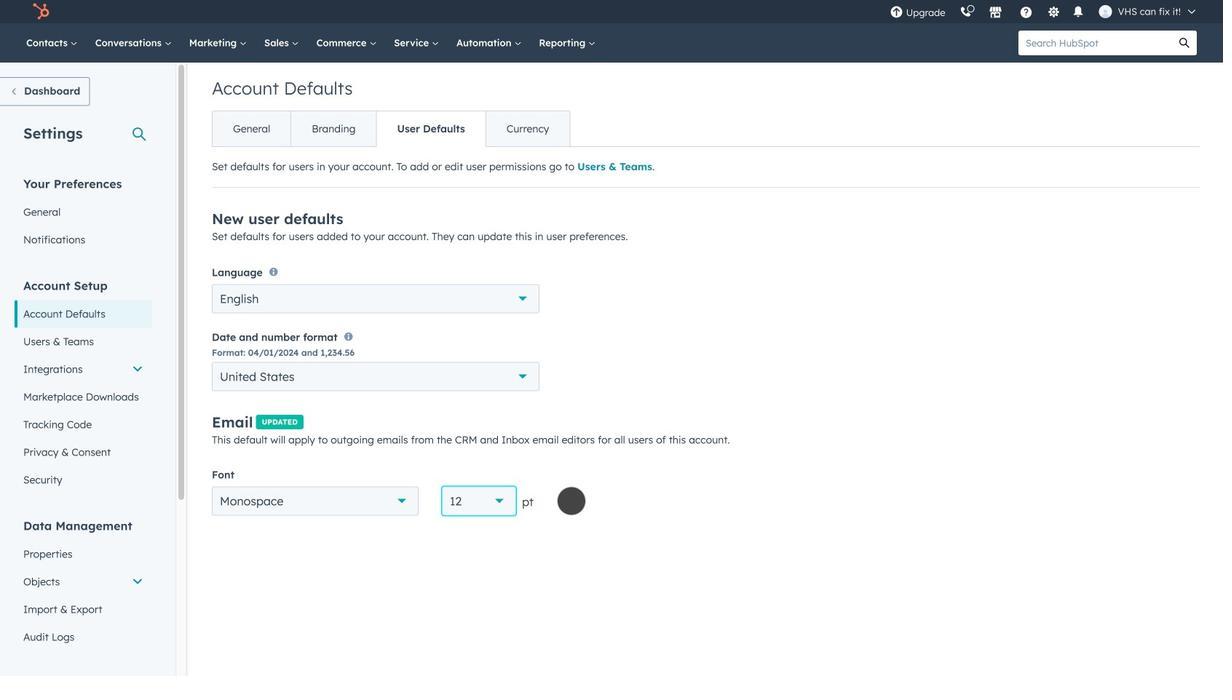 Task type: vqa. For each thing, say whether or not it's contained in the screenshot.
Marketplaces IMAGE
yes



Task type: locate. For each thing, give the bounding box(es) containing it.
your preferences element
[[15, 176, 152, 254]]

terry turtle image
[[1100, 5, 1113, 18]]

Search HubSpot search field
[[1019, 31, 1173, 55]]

account setup element
[[15, 278, 152, 494]]

data management element
[[15, 518, 152, 652]]

navigation
[[212, 111, 571, 147]]

menu
[[883, 0, 1207, 23]]



Task type: describe. For each thing, give the bounding box(es) containing it.
marketplaces image
[[990, 7, 1003, 20]]



